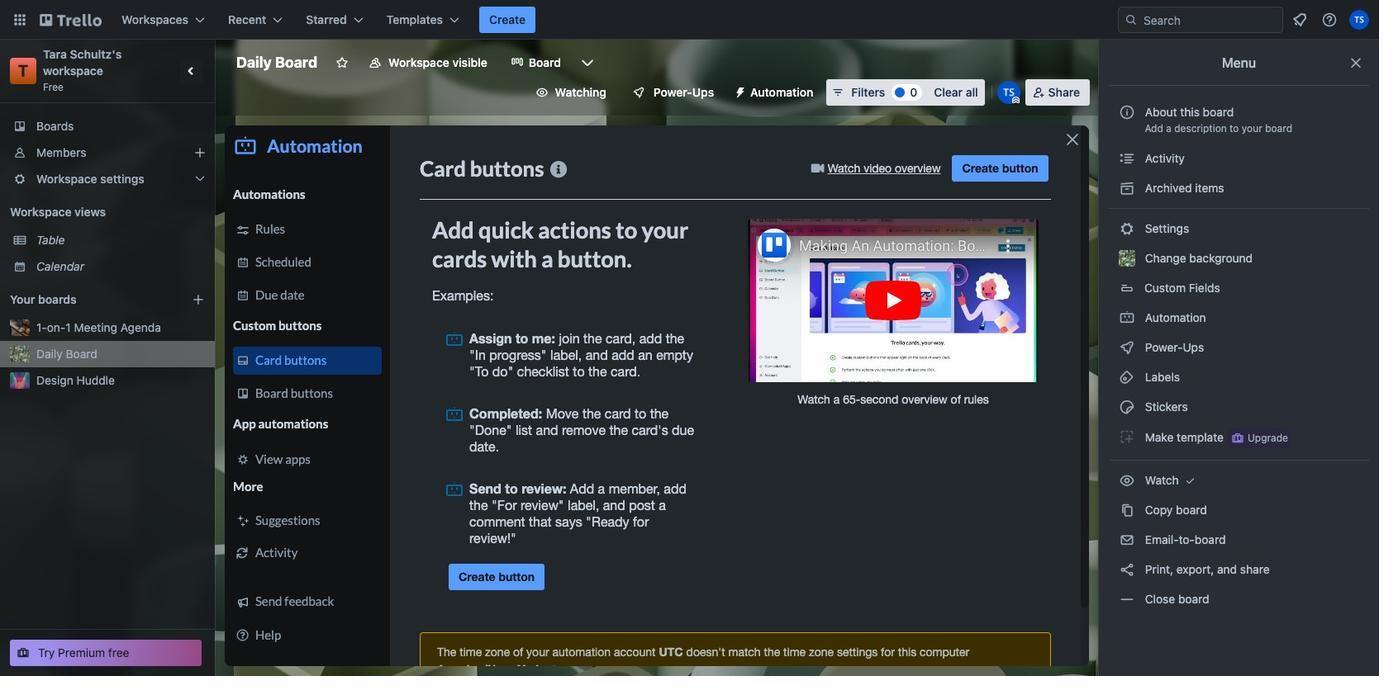 Task type: vqa. For each thing, say whether or not it's contained in the screenshot.
sm icon within Labels link
yes



Task type: describe. For each thing, give the bounding box(es) containing it.
board down export,
[[1178, 593, 1209, 607]]

Search field
[[1138, 7, 1283, 32]]

labels
[[1142, 370, 1180, 384]]

filters
[[851, 85, 885, 99]]

0 horizontal spatial board
[[66, 347, 97, 361]]

share
[[1240, 563, 1270, 577]]

automation link
[[1109, 305, 1369, 331]]

Board name text field
[[228, 50, 326, 76]]

1 vertical spatial daily
[[36, 347, 63, 361]]

activity
[[1142, 151, 1185, 165]]

settings
[[1142, 221, 1189, 236]]

table link
[[36, 232, 205, 249]]

1 horizontal spatial automation
[[1142, 311, 1206, 325]]

change background
[[1142, 251, 1253, 265]]

templates
[[387, 12, 443, 26]]

daily inside board name text box
[[236, 54, 272, 71]]

design
[[36, 374, 73, 388]]

email-to-board link
[[1109, 527, 1369, 554]]

watch
[[1142, 474, 1182, 488]]

1-on-1 meeting agenda link
[[36, 320, 205, 336]]

free
[[108, 646, 129, 660]]

archived items
[[1142, 181, 1224, 195]]

sm image for activity
[[1119, 150, 1135, 167]]

settings
[[100, 172, 144, 186]]

2 horizontal spatial board
[[529, 55, 561, 69]]

board up 'to-'
[[1176, 503, 1207, 517]]

sm image for watch
[[1119, 473, 1135, 489]]

create button
[[479, 7, 536, 33]]

sm image for copy board
[[1119, 502, 1135, 519]]

sm image for archived items
[[1119, 180, 1135, 197]]

stickers link
[[1109, 394, 1369, 421]]

power-ups inside button
[[654, 85, 714, 99]]

recent
[[228, 12, 266, 26]]

background
[[1189, 251, 1253, 265]]

design huddle link
[[36, 373, 205, 389]]

schultz's
[[70, 47, 122, 61]]

premium
[[58, 646, 105, 660]]

watching
[[555, 85, 606, 99]]

workspace navigation collapse icon image
[[180, 59, 203, 83]]

create
[[489, 12, 526, 26]]

design huddle
[[36, 374, 115, 388]]

boards link
[[0, 113, 215, 140]]

print,
[[1145, 563, 1173, 577]]

boards
[[38, 293, 77, 307]]

sm image for automation
[[1119, 310, 1135, 326]]

1
[[66, 321, 71, 335]]

settings link
[[1109, 216, 1369, 242]]

make
[[1145, 430, 1174, 444]]

tara schultz (taraschultz7) image
[[1349, 10, 1369, 30]]

back to home image
[[40, 7, 102, 33]]

0
[[910, 85, 917, 99]]

clear all
[[934, 85, 978, 99]]

t link
[[10, 58, 36, 84]]

workspace settings
[[36, 172, 144, 186]]

email-to-board
[[1142, 533, 1226, 547]]

free
[[43, 81, 64, 93]]

starred button
[[296, 7, 373, 33]]

automation button
[[727, 79, 823, 106]]

workspace for workspace settings
[[36, 172, 97, 186]]

sm image inside watch link
[[1182, 473, 1199, 489]]

clear
[[934, 85, 963, 99]]

members link
[[0, 140, 215, 166]]

clear all button
[[927, 79, 985, 106]]

about
[[1145, 105, 1177, 119]]

open information menu image
[[1321, 12, 1338, 28]]

share
[[1048, 85, 1080, 99]]

customize views image
[[579, 55, 596, 71]]

1 horizontal spatial power-ups
[[1142, 340, 1207, 355]]

0 notifications image
[[1290, 10, 1310, 30]]

boards
[[36, 119, 74, 133]]

tara schultz's workspace link
[[43, 47, 125, 78]]

starred
[[306, 12, 347, 26]]

board up print, export, and share at the right bottom of page
[[1195, 533, 1226, 547]]

calendar
[[36, 259, 84, 274]]

description
[[1174, 122, 1227, 135]]

1-
[[36, 321, 47, 335]]

menu
[[1222, 55, 1256, 70]]

try premium free button
[[10, 640, 202, 667]]

archived
[[1145, 181, 1192, 195]]

make template
[[1142, 430, 1224, 444]]

change background link
[[1109, 245, 1369, 272]]

upgrade button
[[1228, 429, 1292, 449]]

daily board inside the 'daily board' link
[[36, 347, 97, 361]]

workspace visible
[[389, 55, 487, 69]]

huddle
[[76, 374, 115, 388]]



Task type: locate. For each thing, give the bounding box(es) containing it.
workspace visible button
[[359, 50, 497, 76]]

daily board
[[236, 54, 317, 71], [36, 347, 97, 361]]

table
[[36, 233, 65, 247]]

sm image for labels
[[1119, 369, 1135, 386]]

daily
[[236, 54, 272, 71], [36, 347, 63, 361]]

workspace inside popup button
[[36, 172, 97, 186]]

calendar link
[[36, 259, 205, 275]]

sm image for print, export, and share
[[1119, 562, 1135, 578]]

0 horizontal spatial ups
[[692, 85, 714, 99]]

board link
[[501, 50, 571, 76]]

templates button
[[377, 7, 469, 33]]

sm image for make template
[[1119, 429, 1135, 445]]

this member is an admin of this board. image
[[1012, 97, 1019, 104]]

a
[[1166, 122, 1172, 135]]

2 sm image from the top
[[1119, 340, 1135, 356]]

workspace down members on the top left of the page
[[36, 172, 97, 186]]

export,
[[1177, 563, 1214, 577]]

board up to
[[1203, 105, 1234, 119]]

automation inside button
[[750, 85, 813, 99]]

1-on-1 meeting agenda
[[36, 321, 161, 335]]

email-
[[1145, 533, 1179, 547]]

power-ups up labels
[[1142, 340, 1207, 355]]

0 horizontal spatial daily board
[[36, 347, 97, 361]]

0 horizontal spatial daily
[[36, 347, 63, 361]]

archived items link
[[1109, 175, 1369, 202]]

try premium free
[[38, 646, 129, 660]]

to
[[1230, 122, 1239, 135]]

sm image inside "automation" button
[[727, 79, 750, 102]]

all
[[966, 85, 978, 99]]

2 vertical spatial workspace
[[10, 205, 72, 219]]

6 sm image from the top
[[1119, 502, 1135, 519]]

star or unstar board image
[[336, 56, 349, 69]]

0 vertical spatial ups
[[692, 85, 714, 99]]

0 vertical spatial daily
[[236, 54, 272, 71]]

workspace for workspace visible
[[389, 55, 449, 69]]

watch link
[[1109, 468, 1369, 494]]

workspace down templates popup button
[[389, 55, 449, 69]]

0 horizontal spatial power-ups
[[654, 85, 714, 99]]

power-ups link
[[1109, 335, 1369, 361]]

fields
[[1189, 281, 1220, 295]]

workspaces button
[[112, 7, 215, 33]]

ups left "automation" button
[[692, 85, 714, 99]]

power- down primary 'element'
[[654, 85, 692, 99]]

power-ups button
[[621, 79, 724, 106]]

1 vertical spatial power-ups
[[1142, 340, 1207, 355]]

meeting
[[74, 321, 117, 335]]

about this board add a description to your board
[[1145, 105, 1292, 135]]

workspace settings button
[[0, 166, 215, 193]]

close
[[1145, 593, 1175, 607]]

sm image for power-ups
[[1119, 340, 1135, 356]]

sm image inside stickers link
[[1119, 399, 1135, 416]]

views
[[74, 205, 106, 219]]

1 vertical spatial daily board
[[36, 347, 97, 361]]

activity link
[[1109, 145, 1369, 172]]

3 sm image from the top
[[1119, 369, 1135, 386]]

1 vertical spatial ups
[[1183, 340, 1204, 355]]

workspace for workspace views
[[10, 205, 72, 219]]

and
[[1217, 563, 1237, 577]]

your
[[10, 293, 35, 307]]

copy board
[[1142, 503, 1207, 517]]

sm image for stickers
[[1119, 399, 1135, 416]]

sm image inside power-ups link
[[1119, 340, 1135, 356]]

custom
[[1145, 281, 1186, 295]]

board up the design huddle
[[66, 347, 97, 361]]

4 sm image from the top
[[1119, 429, 1135, 445]]

sm image inside settings link
[[1119, 221, 1135, 237]]

stickers
[[1142, 400, 1188, 414]]

1 horizontal spatial daily board
[[236, 54, 317, 71]]

1 sm image from the top
[[1119, 180, 1135, 197]]

0 horizontal spatial power-
[[654, 85, 692, 99]]

sm image inside archived items link
[[1119, 180, 1135, 197]]

0 vertical spatial automation
[[750, 85, 813, 99]]

1 horizontal spatial board
[[275, 54, 317, 71]]

workspace views
[[10, 205, 106, 219]]

tara
[[43, 47, 67, 61]]

power-
[[654, 85, 692, 99], [1145, 340, 1183, 355]]

board
[[1203, 105, 1234, 119], [1265, 122, 1292, 135], [1176, 503, 1207, 517], [1195, 533, 1226, 547], [1178, 593, 1209, 607]]

search image
[[1125, 13, 1138, 26]]

sm image inside email-to-board link
[[1119, 532, 1135, 549]]

agenda
[[120, 321, 161, 335]]

0 vertical spatial power-ups
[[654, 85, 714, 99]]

custom fields button
[[1109, 275, 1369, 302]]

daily down recent dropdown button on the top of the page
[[236, 54, 272, 71]]

sm image
[[727, 79, 750, 102], [1119, 150, 1135, 167], [1119, 221, 1135, 237], [1119, 310, 1135, 326], [1119, 399, 1135, 416], [1182, 473, 1199, 489], [1119, 532, 1135, 549], [1119, 562, 1135, 578]]

your boards with 3 items element
[[10, 290, 167, 310]]

sm image inside close board link
[[1119, 592, 1135, 608]]

power- up labels
[[1145, 340, 1183, 355]]

this
[[1180, 105, 1200, 119]]

t
[[18, 61, 28, 80]]

daily board down 1
[[36, 347, 97, 361]]

sm image
[[1119, 180, 1135, 197], [1119, 340, 1135, 356], [1119, 369, 1135, 386], [1119, 429, 1135, 445], [1119, 473, 1135, 489], [1119, 502, 1135, 519], [1119, 592, 1135, 608]]

sm image for close board
[[1119, 592, 1135, 608]]

print, export, and share
[[1142, 563, 1270, 577]]

1 vertical spatial workspace
[[36, 172, 97, 186]]

sm image inside the activity link
[[1119, 150, 1135, 167]]

sm image for email-to-board
[[1119, 532, 1135, 549]]

1 vertical spatial power-
[[1145, 340, 1183, 355]]

workspaces
[[121, 12, 188, 26]]

add
[[1145, 122, 1163, 135]]

primary element
[[0, 0, 1379, 40]]

0 vertical spatial daily board
[[236, 54, 317, 71]]

0 horizontal spatial automation
[[750, 85, 813, 99]]

ups inside power-ups link
[[1183, 340, 1204, 355]]

change
[[1145, 251, 1186, 265]]

your boards
[[10, 293, 77, 307]]

7 sm image from the top
[[1119, 592, 1135, 608]]

1 vertical spatial automation
[[1142, 311, 1206, 325]]

0 vertical spatial workspace
[[389, 55, 449, 69]]

1 horizontal spatial daily
[[236, 54, 272, 71]]

daily up design
[[36, 347, 63, 361]]

0 vertical spatial power-
[[654, 85, 692, 99]]

daily board down recent dropdown button on the top of the page
[[236, 54, 317, 71]]

daily board inside board name text box
[[236, 54, 317, 71]]

automation
[[750, 85, 813, 99], [1142, 311, 1206, 325]]

board up watching button
[[529, 55, 561, 69]]

board inside text box
[[275, 54, 317, 71]]

1 horizontal spatial ups
[[1183, 340, 1204, 355]]

items
[[1195, 181, 1224, 195]]

power- inside button
[[654, 85, 692, 99]]

watching button
[[525, 79, 616, 106]]

board left star or unstar board icon
[[275, 54, 317, 71]]

workspace up table
[[10, 205, 72, 219]]

sm image inside watch link
[[1119, 473, 1135, 489]]

5 sm image from the top
[[1119, 473, 1135, 489]]

custom fields
[[1145, 281, 1220, 295]]

tara schultz (taraschultz7) image
[[997, 81, 1020, 104]]

board right "your" at the top
[[1265, 122, 1292, 135]]

1 horizontal spatial power-
[[1145, 340, 1183, 355]]

ups down automation link on the top right of the page
[[1183, 340, 1204, 355]]

members
[[36, 145, 86, 159]]

tara schultz's workspace free
[[43, 47, 125, 93]]

sm image for settings
[[1119, 221, 1135, 237]]

workspace inside button
[[389, 55, 449, 69]]

to-
[[1179, 533, 1195, 547]]

add board image
[[192, 293, 205, 307]]

close board link
[[1109, 587, 1369, 613]]

try
[[38, 646, 55, 660]]

sm image inside print, export, and share link
[[1119, 562, 1135, 578]]

labels link
[[1109, 364, 1369, 391]]

close board
[[1142, 593, 1209, 607]]

template
[[1177, 430, 1224, 444]]

ups inside power-ups button
[[692, 85, 714, 99]]

sm image inside labels link
[[1119, 369, 1135, 386]]

recent button
[[218, 7, 293, 33]]

copy
[[1145, 503, 1173, 517]]

upgrade
[[1248, 432, 1288, 445]]

sm image inside automation link
[[1119, 310, 1135, 326]]

sm image inside copy board link
[[1119, 502, 1135, 519]]

on-
[[47, 321, 66, 335]]

print, export, and share link
[[1109, 557, 1369, 583]]

copy board link
[[1109, 497, 1369, 524]]

power-ups down primary 'element'
[[654, 85, 714, 99]]

visible
[[452, 55, 487, 69]]



